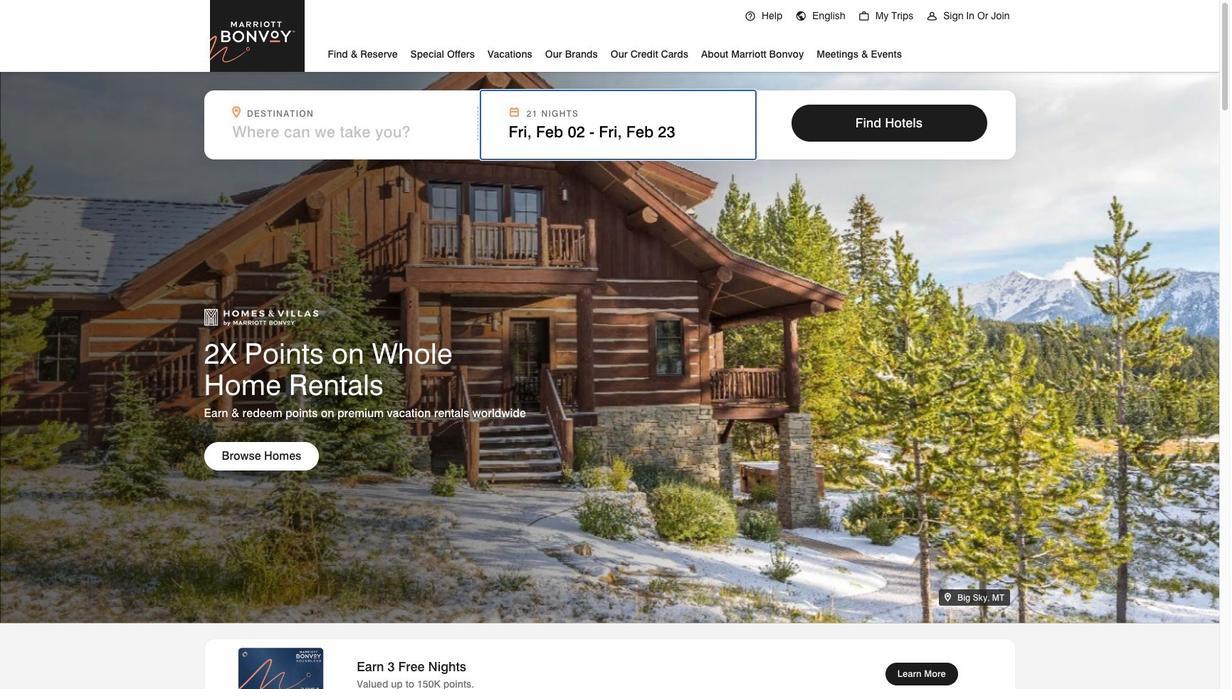 Task type: describe. For each thing, give the bounding box(es) containing it.
Where can we take you? text field
[[232, 122, 450, 141]]

1 round image from the left
[[745, 11, 756, 22]]

destination field
[[232, 122, 469, 141]]

homes & villas by marriott bonvoy image
[[204, 309, 318, 326]]

3 round image from the left
[[858, 11, 870, 22]]



Task type: locate. For each thing, give the bounding box(es) containing it.
2 round image from the left
[[795, 11, 807, 22]]

None search field
[[204, 90, 1016, 159]]

marriott bonvoy boundless® credit card from chase image
[[222, 648, 340, 689]]

location image
[[945, 592, 955, 603]]

4 round image from the left
[[926, 11, 938, 22]]

round image
[[745, 11, 756, 22], [795, 11, 807, 22], [858, 11, 870, 22], [926, 11, 938, 22]]



Task type: vqa. For each thing, say whether or not it's contained in the screenshot.
'Homes & Villas By Marriott Bonvoy' image
yes



